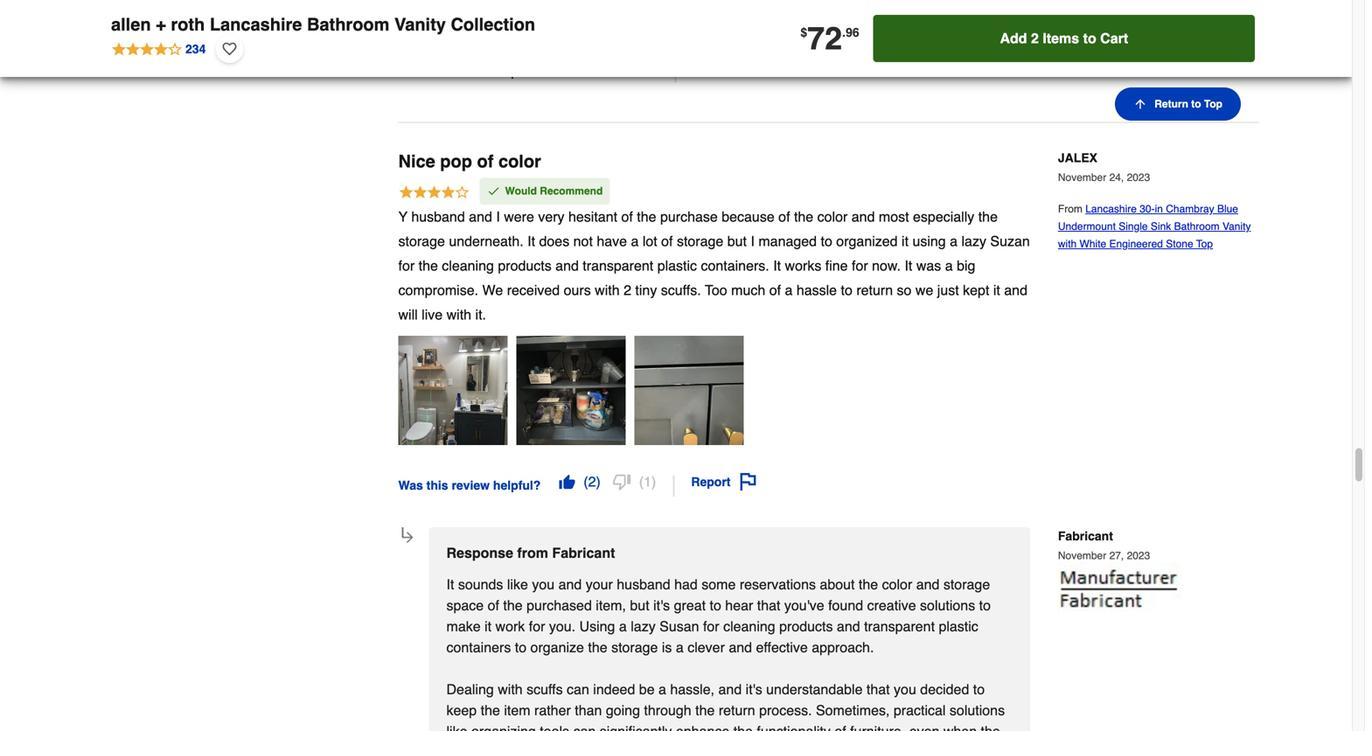 Task type: describe. For each thing, give the bounding box(es) containing it.
to inside button
[[1084, 30, 1097, 46]]

kept
[[963, 282, 990, 298]]

tiny
[[636, 282, 657, 298]]

of inside dealing with scuffs can indeed be a hassle, and it's understandable that you decided to keep the item rather than going through the return process. sometimes, practical solutions like organizing tools can significantly enhance the functionality of furniture, even when t
[[835, 723, 847, 731]]

a right using
[[950, 233, 958, 249]]

like inside dealing with scuffs can indeed be a hassle, and it's understandable that you decided to keep the item rather than going through the return process. sometimes, practical solutions like organizing tools can significantly enhance the functionality of furniture, even when t
[[447, 723, 468, 731]]

thumb down image
[[613, 473, 631, 491]]

a right "is"
[[676, 639, 684, 656]]

dealing
[[447, 681, 494, 698]]

of right lot
[[662, 233, 673, 249]]

the up work
[[503, 597, 523, 614]]

through
[[644, 702, 692, 719]]

( for 1
[[639, 474, 644, 490]]

in
[[1155, 203, 1164, 215]]

https://photos us.bazaarvoice.com/photo/2/cghvdg86bg93zxm/16ef5796 40ff 5a4d bcd4 26574f2cd642 image
[[753, 0, 862, 31]]

transparent inside it sounds like you and your husband had some reservations about the color and storage space of the purchased item, but it's great to hear that you've found creative solutions to make it work for you. using a lazy susan for cleaning products and transparent plastic containers to organize the storage is a clever and effective approach.
[[865, 618, 935, 635]]

we
[[483, 282, 503, 298]]

2 for )
[[588, 474, 596, 490]]

from
[[1059, 203, 1086, 215]]

1 horizontal spatial i
[[751, 233, 755, 249]]

especially
[[913, 209, 975, 225]]

purchase
[[661, 209, 718, 225]]

purchased
[[527, 597, 592, 614]]

but inside y husband and i were very hesitant of the purchase because of the color and most especially the storage underneath. it does not have a lot of storage but i managed to organized it using a lazy suzan for the cleaning products and transparent plastic containers. it works fine for now. it was a big compromise. we received ours with 2 tiny scuffs. too much of a hassle to return so we just kept it and will live with it.
[[728, 233, 747, 249]]

most
[[879, 209, 910, 225]]

https://photos us.bazaarvoice.com/photo/2/cghvdg86bg93zxm/cbec4e6c f782 5ee6 bd5e 621da3df1d74 image
[[635, 336, 744, 445]]

4.1 stars image
[[111, 39, 207, 58]]

0 horizontal spatial i
[[496, 209, 500, 225]]

1 vertical spatial can
[[574, 723, 596, 731]]

blue
[[1218, 203, 1239, 215]]

now.
[[872, 258, 901, 274]]

lancashire 30-in chambray blue undermount single sink bathroom vanity with white engineered stone top link
[[1059, 203, 1252, 250]]

0 horizontal spatial vanity
[[395, 14, 446, 35]]

72
[[808, 20, 843, 57]]

tools
[[540, 723, 570, 731]]

for up clever
[[703, 618, 720, 635]]

is
[[662, 639, 672, 656]]

$ 72 . 96
[[801, 20, 860, 57]]

of up managed
[[779, 209, 791, 225]]

response
[[447, 545, 514, 561]]

underneath.
[[449, 233, 524, 249]]

reservations
[[740, 576, 816, 593]]

arrow right image
[[399, 529, 416, 546]]

return inside dealing with scuffs can indeed be a hassle, and it's understandable that you decided to keep the item rather than going through the return process. sometimes, practical solutions like organizing tools can significantly enhance the functionality of furniture, even when t
[[719, 702, 756, 719]]

effective
[[756, 639, 808, 656]]

engineered
[[1110, 238, 1164, 250]]

0 vertical spatial bathroom
[[307, 14, 390, 35]]

with inside lancashire 30-in chambray blue undermount single sink bathroom vanity with white engineered stone top
[[1059, 238, 1077, 250]]

return to top button
[[1116, 87, 1242, 121]]

functionality
[[757, 723, 831, 731]]

2 for items
[[1032, 30, 1039, 46]]

plastic inside y husband and i were very hesitant of the purchase because of the color and most especially the storage underneath. it does not have a lot of storage but i managed to organized it using a lazy suzan for the cleaning products and transparent plastic containers. it works fine for now. it was a big compromise. we received ours with 2 tiny scuffs. too much of a hassle to return so we just kept it and will live with it.
[[658, 258, 697, 274]]

24,
[[1110, 172, 1125, 184]]

very
[[538, 209, 565, 225]]

practical
[[894, 702, 946, 719]]

just
[[938, 282, 960, 298]]

0 horizontal spatial lancashire
[[210, 14, 302, 35]]

) for ( 1 )
[[652, 474, 657, 490]]

live
[[422, 307, 443, 323]]

some
[[702, 576, 736, 593]]

you inside dealing with scuffs can indeed be a hassle, and it's understandable that you decided to keep the item rather than going through the return process. sometimes, practical solutions like organizing tools can significantly enhance the functionality of furniture, even when t
[[894, 681, 917, 698]]

much
[[732, 282, 766, 298]]

it left does
[[528, 233, 536, 249]]

hear
[[726, 597, 754, 614]]

1 vertical spatial fabricant
[[552, 545, 615, 561]]

solutions inside dealing with scuffs can indeed be a hassle, and it's understandable that you decided to keep the item rather than going through the return process. sometimes, practical solutions like organizing tools can significantly enhance the functionality of furniture, even when t
[[950, 702, 1005, 719]]

suzan
[[991, 233, 1031, 249]]

lazy inside y husband and i were very hesitant of the purchase because of the color and most especially the storage underneath. it does not have a lot of storage but i managed to organized it using a lazy suzan for the cleaning products and transparent plastic containers. it works fine for now. it was a big compromise. we received ours with 2 tiny scuffs. too much of a hassle to return so we just kept it and will live with it.
[[962, 233, 987, 249]]

would
[[505, 185, 537, 197]]

great
[[674, 597, 706, 614]]

lot
[[643, 233, 658, 249]]

compromise.
[[399, 282, 479, 298]]

it inside it sounds like you and your husband had some reservations about the color and storage space of the purchased item, but it's great to hear that you've found creative solutions to make it work for you. using a lazy susan for cleaning products and transparent plastic containers to organize the storage is a clever and effective approach.
[[485, 618, 492, 635]]

products inside it sounds like you and your husband had some reservations about the color and storage space of the purchased item, but it's great to hear that you've found creative solutions to make it work for you. using a lazy susan for cleaning products and transparent plastic containers to organize the storage is a clever and effective approach.
[[780, 618, 833, 635]]

have
[[597, 233, 627, 249]]

2 horizontal spatial it
[[994, 282, 1001, 298]]

fine
[[826, 258, 848, 274]]

white
[[1080, 238, 1107, 250]]

rather
[[535, 702, 571, 719]]

1 this from the top
[[427, 65, 448, 79]]

flag image
[[740, 473, 757, 491]]

0 vertical spatial it
[[902, 233, 909, 249]]

2023 for fabricant
[[1127, 550, 1151, 562]]

96
[[846, 25, 860, 39]]

https://photos us.bazaarvoice.com/photo/2/cghvdg86bg93zxm/d11e7d14 fce4 5380 8dfe 6c649cd400e1 image
[[399, 336, 508, 445]]

clever
[[688, 639, 725, 656]]

heart outline image
[[223, 39, 237, 59]]

it left works on the top right of the page
[[774, 258, 781, 274]]

2 inside y husband and i were very hesitant of the purchase because of the color and most especially the storage underneath. it does not have a lot of storage but i managed to organized it using a lazy suzan for the cleaning products and transparent plastic containers. it works fine for now. it was a big compromise. we received ours with 2 tiny scuffs. too much of a hassle to return so we just kept it and will live with it.
[[624, 282, 632, 298]]

report
[[692, 475, 731, 489]]

with left it.
[[447, 307, 472, 323]]

it's inside dealing with scuffs can indeed be a hassle, and it's understandable that you decided to keep the item rather than going through the return process. sometimes, practical solutions like organizing tools can significantly enhance the functionality of furniture, even when t
[[746, 681, 763, 698]]

but inside it sounds like you and your husband had some reservations about the color and storage space of the purchased item, but it's great to hear that you've found creative solutions to make it work for you. using a lazy susan for cleaning products and transparent plastic containers to organize the storage is a clever and effective approach.
[[630, 597, 650, 614]]

be
[[639, 681, 655, 698]]

organized
[[837, 233, 898, 249]]

1 review from the top
[[452, 65, 490, 79]]

return
[[1155, 98, 1189, 110]]

of inside it sounds like you and your husband had some reservations about the color and storage space of the purchased item, but it's great to hear that you've found creative solutions to make it work for you. using a lazy susan for cleaning products and transparent plastic containers to organize the storage is a clever and effective approach.
[[488, 597, 500, 614]]

y husband and i were very hesitant of the purchase because of the color and most especially the storage underneath. it does not have a lot of storage but i managed to organized it using a lazy suzan for the cleaning products and transparent plastic containers. it works fine for now. it was a big compromise. we received ours with 2 tiny scuffs. too much of a hassle to return so we just kept it and will live with it.
[[399, 209, 1031, 323]]

lancashire 30-in chambray blue undermount single sink bathroom vanity with white engineered stone top
[[1059, 203, 1252, 250]]

nice pop of color
[[399, 151, 541, 172]]

checkmark image
[[487, 184, 501, 198]]

items
[[1043, 30, 1080, 46]]

stone
[[1167, 238, 1194, 250]]

roth
[[171, 14, 205, 35]]

managed
[[759, 233, 817, 249]]

will
[[399, 307, 418, 323]]

a inside dealing with scuffs can indeed be a hassle, and it's understandable that you decided to keep the item rather than going through the return process. sometimes, practical solutions like organizing tools can significantly enhance the functionality of furniture, even when t
[[659, 681, 667, 698]]

you've
[[785, 597, 825, 614]]

sink
[[1151, 221, 1172, 233]]

the up enhance
[[696, 702, 715, 719]]

was
[[917, 258, 942, 274]]

found
[[829, 597, 864, 614]]

to inside button
[[1192, 98, 1202, 110]]

your
[[586, 576, 613, 593]]

1 was this review helpful? from the top
[[399, 65, 541, 79]]

for up compromise.
[[399, 258, 415, 274]]

add
[[1001, 30, 1028, 46]]

) for ( 2 )
[[596, 474, 601, 490]]

2 was this review helpful? from the top
[[399, 479, 541, 493]]

+
[[156, 14, 166, 35]]

lancashire inside lancashire 30-in chambray blue undermount single sink bathroom vanity with white engineered stone top
[[1086, 203, 1137, 215]]

organize
[[531, 639, 584, 656]]

30-
[[1140, 203, 1155, 215]]

undermount
[[1059, 221, 1116, 233]]

it sounds like you and your husband had some reservations about the color and storage space of the purchased item, but it's great to hear that you've found creative solutions to make it work for you. using a lazy susan for cleaning products and transparent plastic containers to organize the storage is a clever and effective approach.
[[447, 576, 991, 656]]

arrow up image
[[1134, 97, 1148, 111]]

using
[[580, 618, 616, 635]]

scuffs
[[527, 681, 563, 698]]

a left big
[[946, 258, 953, 274]]

going
[[606, 702, 640, 719]]

0 vertical spatial can
[[567, 681, 590, 698]]

the up organizing
[[481, 702, 500, 719]]

husband inside y husband and i were very hesitant of the purchase because of the color and most especially the storage underneath. it does not have a lot of storage but i managed to organized it using a lazy suzan for the cleaning products and transparent plastic containers. it works fine for now. it was a big compromise. we received ours with 2 tiny scuffs. too much of a hassle to return so we just kept it and will live with it.
[[412, 209, 465, 225]]

it inside it sounds like you and your husband had some reservations about the color and storage space of the purchased item, but it's great to hear that you've found creative solutions to make it work for you. using a lazy susan for cleaning products and transparent plastic containers to organize the storage is a clever and effective approach.
[[447, 576, 454, 593]]

$
[[801, 25, 808, 39]]

indeed
[[593, 681, 636, 698]]



Task type: vqa. For each thing, say whether or not it's contained in the screenshot.
the Chicago- for Ready within 3 hours | 8 in Stock at Chicago-Brickyard Lowe's
no



Task type: locate. For each thing, give the bounding box(es) containing it.
like down keep
[[447, 723, 468, 731]]

allen
[[111, 14, 151, 35]]

1 ( from the left
[[584, 474, 588, 490]]

1 vertical spatial plastic
[[939, 618, 979, 635]]

make
[[447, 618, 481, 635]]

plastic up decided at the bottom of the page
[[939, 618, 979, 635]]

solutions up when
[[950, 702, 1005, 719]]

that down reservations
[[758, 597, 781, 614]]

from
[[517, 545, 549, 561]]

0 vertical spatial top
[[1205, 98, 1223, 110]]

lancashire up heart outline icon
[[210, 14, 302, 35]]

lazy up big
[[962, 233, 987, 249]]

0 horizontal spatial you
[[532, 576, 555, 593]]

review up response
[[452, 479, 490, 493]]

the up lot
[[637, 209, 657, 225]]

november down the jalex
[[1059, 172, 1107, 184]]

2 review from the top
[[452, 479, 490, 493]]

the up suzan
[[979, 209, 998, 225]]

1 vertical spatial helpful?
[[493, 479, 541, 493]]

1 vertical spatial this
[[427, 479, 448, 493]]

transparent down creative
[[865, 618, 935, 635]]

you inside it sounds like you and your husband had some reservations about the color and storage space of the purchased item, but it's great to hear that you've found creative solutions to make it work for you. using a lazy susan for cleaning products and transparent plastic containers to organize the storage is a clever and effective approach.
[[532, 576, 555, 593]]

1 vertical spatial top
[[1197, 238, 1214, 250]]

we
[[916, 282, 934, 298]]

0 vertical spatial plastic
[[658, 258, 697, 274]]

0 horizontal spatial lazy
[[631, 618, 656, 635]]

helpful? left filled icons
[[493, 479, 541, 493]]

2 right add
[[1032, 30, 1039, 46]]

0 vertical spatial but
[[728, 233, 747, 249]]

1 horizontal spatial products
[[780, 618, 833, 635]]

products
[[498, 258, 552, 274], [780, 618, 833, 635]]

1 november from the top
[[1059, 172, 1107, 184]]

than
[[575, 702, 602, 719]]

1 was from the top
[[399, 65, 423, 79]]

transparent down 'have'
[[583, 258, 654, 274]]

it left work
[[485, 618, 492, 635]]

work
[[496, 618, 525, 635]]

add 2 items to cart
[[1001, 30, 1129, 46]]

0 horizontal spatial 2
[[588, 474, 596, 490]]

1 helpful? from the top
[[493, 65, 541, 79]]

2 vertical spatial color
[[882, 576, 913, 593]]

was down the https://photos us.bazaarvoice.com/photo/2/cghvdg86bg93zxm/274c9522 4b8b 5a21 9544 93e8fcf683b8
[[399, 65, 423, 79]]

1 horizontal spatial bathroom
[[1175, 221, 1220, 233]]

with up item
[[498, 681, 523, 698]]

helpful? down collection
[[493, 65, 541, 79]]

i
[[496, 209, 500, 225], [751, 233, 755, 249]]

process.
[[760, 702, 812, 719]]

0 horizontal spatial transparent
[[583, 258, 654, 274]]

1 horizontal spatial fabricant
[[1059, 529, 1114, 543]]

was up arrow right 'icon'
[[399, 479, 423, 493]]

1 horizontal spatial return
[[857, 282, 893, 298]]

)
[[596, 474, 601, 490], [652, 474, 657, 490]]

1 vertical spatial bathroom
[[1175, 221, 1220, 233]]

1 vertical spatial lancashire
[[1086, 203, 1137, 215]]

and inside dealing with scuffs can indeed be a hassle, and it's understandable that you decided to keep the item rather than going through the return process. sometimes, practical solutions like organizing tools can significantly enhance the functionality of furniture, even when t
[[719, 681, 742, 698]]

was this review helpful? up response
[[399, 479, 541, 493]]

i down because
[[751, 233, 755, 249]]

0 horizontal spatial (
[[584, 474, 588, 490]]

0 vertical spatial color
[[499, 151, 541, 172]]

1 vertical spatial husband
[[617, 576, 671, 593]]

color inside it sounds like you and your husband had some reservations about the color and storage space of the purchased item, but it's great to hear that you've found creative solutions to make it work for you. using a lazy susan for cleaning products and transparent plastic containers to organize the storage is a clever and effective approach.
[[882, 576, 913, 593]]

1 horizontal spatial vanity
[[1223, 221, 1252, 233]]

the up compromise.
[[419, 258, 438, 274]]

2 horizontal spatial color
[[882, 576, 913, 593]]

products inside y husband and i were very hesitant of the purchase because of the color and most especially the storage underneath. it does not have a lot of storage but i managed to organized it using a lazy suzan for the cleaning products and transparent plastic containers. it works fine for now. it was a big compromise. we received ours with 2 tiny scuffs. too much of a hassle to return so we just kept it and will live with it.
[[498, 258, 552, 274]]

1 vertical spatial return
[[719, 702, 756, 719]]

this up response
[[427, 479, 448, 493]]

husband up item,
[[617, 576, 671, 593]]

november inside fabricant november 27, 2023
[[1059, 550, 1107, 562]]

chambray
[[1167, 203, 1215, 215]]

approach.
[[812, 639, 874, 656]]

2 was from the top
[[399, 479, 423, 493]]

review down collection
[[452, 65, 490, 79]]

november for fabricant
[[1059, 550, 1107, 562]]

2 vertical spatial 2
[[588, 474, 596, 490]]

1 vertical spatial was this review helpful?
[[399, 479, 541, 493]]

you up practical
[[894, 681, 917, 698]]

1 horizontal spatial it
[[902, 233, 909, 249]]

bathroom
[[307, 14, 390, 35], [1175, 221, 1220, 233]]

return down now.
[[857, 282, 893, 298]]

can
[[567, 681, 590, 698], [574, 723, 596, 731]]

like inside it sounds like you and your husband had some reservations about the color and storage space of the purchased item, but it's great to hear that you've found creative solutions to make it work for you. using a lazy susan for cleaning products and transparent plastic containers to organize the storage is a clever and effective approach.
[[507, 576, 528, 593]]

4 stars image
[[399, 184, 470, 202]]

plastic up "scuffs."
[[658, 258, 697, 274]]

1 vertical spatial i
[[751, 233, 755, 249]]

but right item,
[[630, 597, 650, 614]]

1 horizontal spatial color
[[818, 209, 848, 225]]

review
[[452, 65, 490, 79], [452, 479, 490, 493]]

that inside it sounds like you and your husband had some reservations about the color and storage space of the purchased item, but it's great to hear that you've found creative solutions to make it work for you. using a lazy susan for cleaning products and transparent plastic containers to organize the storage is a clever and effective approach.
[[758, 597, 781, 614]]

color up creative
[[882, 576, 913, 593]]

i left were
[[496, 209, 500, 225]]

the up managed
[[794, 209, 814, 225]]

2 this from the top
[[427, 479, 448, 493]]

helpful?
[[493, 65, 541, 79], [493, 479, 541, 493]]

november inside jalex november 24, 2023
[[1059, 172, 1107, 184]]

to inside dealing with scuffs can indeed be a hassle, and it's understandable that you decided to keep the item rather than going through the return process. sometimes, practical solutions like organizing tools can significantly enhance the functionality of furniture, even when t
[[974, 681, 985, 698]]

2
[[1032, 30, 1039, 46], [624, 282, 632, 298], [588, 474, 596, 490]]

1 horizontal spatial husband
[[617, 576, 671, 593]]

0 horizontal spatial that
[[758, 597, 781, 614]]

0 vertical spatial was this review helpful?
[[399, 65, 541, 79]]

lancashire
[[210, 14, 302, 35], [1086, 203, 1137, 215]]

2 left tiny
[[624, 282, 632, 298]]

2023 for jalex
[[1127, 172, 1151, 184]]

0 vertical spatial it's
[[654, 597, 670, 614]]

solutions inside it sounds like you and your husband had some reservations about the color and storage space of the purchased item, but it's great to hear that you've found creative solutions to make it work for you. using a lazy susan for cleaning products and transparent plastic containers to organize the storage is a clever and effective approach.
[[921, 597, 976, 614]]

a left lot
[[631, 233, 639, 249]]

0 vertical spatial that
[[758, 597, 781, 614]]

1 horizontal spatial it's
[[746, 681, 763, 698]]

add 2 items to cart button
[[874, 15, 1256, 62]]

about
[[820, 576, 855, 593]]

hesitant
[[569, 209, 618, 225]]

vanity inside lancashire 30-in chambray blue undermount single sink bathroom vanity with white engineered stone top
[[1223, 221, 1252, 233]]

0 vertical spatial solutions
[[921, 597, 976, 614]]

0 vertical spatial you
[[532, 576, 555, 593]]

for left you.
[[529, 618, 545, 635]]

1 vertical spatial transparent
[[865, 618, 935, 635]]

furniture,
[[851, 723, 906, 731]]

item,
[[596, 597, 626, 614]]

https://photos us.bazaarvoice.com/photo/2/cghvdg86bg93zxm/274c9522 4b8b 5a21 9544 93e8fcf683b8 image
[[399, 0, 508, 31]]

0 vertical spatial transparent
[[583, 258, 654, 274]]

husband down 4 stars image
[[412, 209, 465, 225]]

1 vertical spatial products
[[780, 618, 833, 635]]

plastic inside it sounds like you and your husband had some reservations about the color and storage space of the purchased item, but it's great to hear that you've found creative solutions to make it work for you. using a lazy susan for cleaning products and transparent plastic containers to organize the storage is a clever and effective approach.
[[939, 618, 979, 635]]

cleaning down the hear
[[724, 618, 776, 635]]

1 vertical spatial cleaning
[[724, 618, 776, 635]]

too
[[705, 282, 728, 298]]

of up 'have'
[[622, 209, 633, 225]]

it left was
[[905, 258, 913, 274]]

it's up "process."
[[746, 681, 763, 698]]

1 horizontal spatial transparent
[[865, 618, 935, 635]]

1 horizontal spatial )
[[652, 474, 657, 490]]

top inside return to top button
[[1205, 98, 1223, 110]]

color
[[499, 151, 541, 172], [818, 209, 848, 225], [882, 576, 913, 593]]

0 horizontal spatial )
[[596, 474, 601, 490]]

0 vertical spatial cleaning
[[442, 258, 494, 274]]

storage
[[399, 233, 445, 249], [677, 233, 724, 249], [944, 576, 991, 593], [612, 639, 658, 656]]

hassle
[[797, 282, 837, 298]]

0 vertical spatial products
[[498, 258, 552, 274]]

works
[[785, 258, 822, 274]]

color inside y husband and i were very hesitant of the purchase because of the color and most especially the storage underneath. it does not have a lot of storage but i managed to organized it using a lazy suzan for the cleaning products and transparent plastic containers. it works fine for now. it was a big compromise. we received ours with 2 tiny scuffs. too much of a hassle to return so we just kept it and will live with it.
[[818, 209, 848, 225]]

2 helpful? from the top
[[493, 479, 541, 493]]

1 vertical spatial was
[[399, 479, 423, 493]]

the
[[637, 209, 657, 225], [794, 209, 814, 225], [979, 209, 998, 225], [419, 258, 438, 274], [859, 576, 879, 593], [503, 597, 523, 614], [588, 639, 608, 656], [481, 702, 500, 719], [696, 702, 715, 719], [734, 723, 753, 731]]

bathroom inside lancashire 30-in chambray blue undermount single sink bathroom vanity with white engineered stone top
[[1175, 221, 1220, 233]]

cleaning inside y husband and i were very hesitant of the purchase because of the color and most especially the storage underneath. it does not have a lot of storage but i managed to organized it using a lazy suzan for the cleaning products and transparent plastic containers. it works fine for now. it was a big compromise. we received ours with 2 tiny scuffs. too much of a hassle to return so we just kept it and will live with it.
[[442, 258, 494, 274]]

of down "sounds" at the bottom left of the page
[[488, 597, 500, 614]]

were
[[504, 209, 535, 225]]

dealing with scuffs can indeed be a hassle, and it's understandable that you decided to keep the item rather than going through the return process. sometimes, practical solutions like organizing tools can significantly enhance the functionality of furniture, even when t
[[447, 681, 1005, 731]]

husband inside it sounds like you and your husband had some reservations about the color and storage space of the purchased item, but it's great to hear that you've found creative solutions to make it work for you. using a lazy susan for cleaning products and transparent plastic containers to organize the storage is a clever and effective approach.
[[617, 576, 671, 593]]

2023 inside jalex november 24, 2023
[[1127, 172, 1151, 184]]

scuffs.
[[661, 282, 701, 298]]

https://photos us.bazaarvoice.com/photo/2/cghvdg86bg93zxm/4a957cd9 0640 5207 b632 7c0ba8e9c4d3 image
[[517, 0, 626, 31]]

lancashire up the single
[[1086, 203, 1137, 215]]

but up containers.
[[728, 233, 747, 249]]

recommend
[[540, 185, 603, 197]]

of right pop
[[477, 151, 494, 172]]

https://photos us.bazaarvoice.com/photo/2/cghvdg86bg93zxm/e17a640c c2e1 5555 80f8 449368579448 image
[[871, 0, 980, 31]]

jalex november 24, 2023
[[1059, 151, 1151, 184]]

a left hassle
[[785, 282, 793, 298]]

0 vertical spatial vanity
[[395, 14, 446, 35]]

2023 right 27,
[[1127, 550, 1151, 562]]

vanity left collection
[[395, 14, 446, 35]]

decided
[[921, 681, 970, 698]]

1 2023 from the top
[[1127, 172, 1151, 184]]

like down response from fabricant
[[507, 576, 528, 593]]

had
[[675, 576, 698, 593]]

return to top
[[1155, 98, 1223, 110]]

( 1 )
[[639, 474, 657, 490]]

with
[[1059, 238, 1077, 250], [595, 282, 620, 298], [447, 307, 472, 323], [498, 681, 523, 698]]

27,
[[1110, 550, 1125, 562]]

was this review helpful? down collection
[[399, 65, 541, 79]]

( right filled icons
[[584, 474, 588, 490]]

when
[[944, 723, 977, 731]]

plastic
[[658, 258, 697, 274], [939, 618, 979, 635]]

space
[[447, 597, 484, 614]]

1 vertical spatial it
[[994, 282, 1001, 298]]

significantly
[[600, 723, 672, 731]]

a right the be
[[659, 681, 667, 698]]

0 vertical spatial i
[[496, 209, 500, 225]]

pop
[[440, 151, 472, 172]]

can up than
[[567, 681, 590, 698]]

2 right filled icons
[[588, 474, 596, 490]]

1 vertical spatial lazy
[[631, 618, 656, 635]]

it's inside it sounds like you and your husband had some reservations about the color and storage space of the purchased item, but it's great to hear that you've found creative solutions to make it work for you. using a lazy susan for cleaning products and transparent plastic containers to organize the storage is a clever and effective approach.
[[654, 597, 670, 614]]

0 vertical spatial lancashire
[[210, 14, 302, 35]]

it right kept
[[994, 282, 1001, 298]]

fabricant
[[1059, 529, 1114, 543], [552, 545, 615, 561]]

lazy left susan
[[631, 618, 656, 635]]

1 horizontal spatial you
[[894, 681, 917, 698]]

0 vertical spatial was
[[399, 65, 423, 79]]

1 vertical spatial it's
[[746, 681, 763, 698]]

the up found
[[859, 576, 879, 593]]

containers.
[[701, 258, 770, 274]]

1 vertical spatial november
[[1059, 550, 1107, 562]]

0 horizontal spatial color
[[499, 151, 541, 172]]

solutions
[[921, 597, 976, 614], [950, 702, 1005, 719]]

( for 2
[[584, 474, 588, 490]]

received
[[507, 282, 560, 298]]

a down item,
[[619, 618, 627, 635]]

that inside dealing with scuffs can indeed be a hassle, and it's understandable that you decided to keep the item rather than going through the return process. sometimes, practical solutions like organizing tools can significantly enhance the functionality of furniture, even when t
[[867, 681, 890, 698]]

0 horizontal spatial it's
[[654, 597, 670, 614]]

for right fine
[[852, 258, 869, 274]]

0 horizontal spatial bathroom
[[307, 14, 390, 35]]

color up organized
[[818, 209, 848, 225]]

ovedecors pl image
[[1059, 562, 1190, 624]]

1 horizontal spatial plastic
[[939, 618, 979, 635]]

1
[[644, 474, 652, 490]]

1 vertical spatial that
[[867, 681, 890, 698]]

fabricant up your
[[552, 545, 615, 561]]

it up space
[[447, 576, 454, 593]]

vanity down blue
[[1223, 221, 1252, 233]]

organizing
[[472, 723, 536, 731]]

it
[[528, 233, 536, 249], [774, 258, 781, 274], [905, 258, 913, 274], [447, 576, 454, 593]]

0 vertical spatial 2
[[1032, 30, 1039, 46]]

solutions right creative
[[921, 597, 976, 614]]

1 ) from the left
[[596, 474, 601, 490]]

0 vertical spatial return
[[857, 282, 893, 298]]

2 ( from the left
[[639, 474, 644, 490]]

using
[[913, 233, 946, 249]]

1 horizontal spatial cleaning
[[724, 618, 776, 635]]

of down sometimes,
[[835, 723, 847, 731]]

( 2 )
[[584, 474, 601, 490]]

1 vertical spatial review
[[452, 479, 490, 493]]

1 vertical spatial but
[[630, 597, 650, 614]]

this down the https://photos us.bazaarvoice.com/photo/2/cghvdg86bg93zxm/274c9522 4b8b 5a21 9544 93e8fcf683b8
[[427, 65, 448, 79]]

collection
[[451, 14, 536, 35]]

with left white
[[1059, 238, 1077, 250]]

of right much
[[770, 282, 781, 298]]

1 vertical spatial vanity
[[1223, 221, 1252, 233]]

0 vertical spatial this
[[427, 65, 448, 79]]

234 button
[[111, 35, 207, 63]]

you.
[[549, 618, 576, 635]]

so
[[897, 282, 912, 298]]

cleaning inside it sounds like you and your husband had some reservations about the color and storage space of the purchased item, but it's great to hear that you've found creative solutions to make it work for you. using a lazy susan for cleaning products and transparent plastic containers to organize the storage is a clever and effective approach.
[[724, 618, 776, 635]]

( right "thumb down" "image"
[[639, 474, 644, 490]]

november for jalex
[[1059, 172, 1107, 184]]

with inside dealing with scuffs can indeed be a hassle, and it's understandable that you decided to keep the item rather than going through the return process. sometimes, practical solutions like organizing tools can significantly enhance the functionality of furniture, even when t
[[498, 681, 523, 698]]

fabricant inside fabricant november 27, 2023
[[1059, 529, 1114, 543]]

filled icons image
[[559, 474, 575, 490]]

color up would
[[499, 151, 541, 172]]

2 inside button
[[1032, 30, 1039, 46]]

0 vertical spatial fabricant
[[1059, 529, 1114, 543]]

can down than
[[574, 723, 596, 731]]

you up purchased
[[532, 576, 555, 593]]

) right "thumb down" "image"
[[652, 474, 657, 490]]

husband
[[412, 209, 465, 225], [617, 576, 671, 593]]

0 horizontal spatial products
[[498, 258, 552, 274]]

does
[[539, 233, 570, 249]]

the right enhance
[[734, 723, 753, 731]]

to
[[1084, 30, 1097, 46], [1192, 98, 1202, 110], [821, 233, 833, 249], [841, 282, 853, 298], [710, 597, 722, 614], [980, 597, 991, 614], [515, 639, 527, 656], [974, 681, 985, 698]]

response from fabricant
[[447, 545, 615, 561]]

2 november from the top
[[1059, 550, 1107, 562]]

lazy inside it sounds like you and your husband had some reservations about the color and storage space of the purchased item, but it's great to hear that you've found creative solutions to make it work for you. using a lazy susan for cleaning products and transparent plastic containers to organize the storage is a clever and effective approach.
[[631, 618, 656, 635]]

cleaning
[[442, 258, 494, 274], [724, 618, 776, 635]]

that
[[758, 597, 781, 614], [867, 681, 890, 698]]

y
[[399, 209, 408, 225]]

0 horizontal spatial it
[[485, 618, 492, 635]]

) left "thumb down" "image"
[[596, 474, 601, 490]]

https://photos us.bazaarvoice.com/photo/2/cghvdg86bg93zxm/0f623c55 a715 5543 8309 3acb3c37172f image
[[517, 336, 626, 445]]

0 horizontal spatial husband
[[412, 209, 465, 225]]

2 ) from the left
[[652, 474, 657, 490]]

2 horizontal spatial 2
[[1032, 30, 1039, 46]]

2 vertical spatial it
[[485, 618, 492, 635]]

1 horizontal spatial lazy
[[962, 233, 987, 249]]

2 2023 from the top
[[1127, 550, 1151, 562]]

2023 inside fabricant november 27, 2023
[[1127, 550, 1151, 562]]

return up enhance
[[719, 702, 756, 719]]

november left 27,
[[1059, 550, 1107, 562]]

0 vertical spatial husband
[[412, 209, 465, 225]]

nice
[[399, 151, 436, 172]]

products down you've
[[780, 618, 833, 635]]

1 vertical spatial color
[[818, 209, 848, 225]]

fabricant up 27,
[[1059, 529, 1114, 543]]

1 vertical spatial solutions
[[950, 702, 1005, 719]]

it left using
[[902, 233, 909, 249]]

0 horizontal spatial like
[[447, 723, 468, 731]]

top right 'return'
[[1205, 98, 1223, 110]]

0 horizontal spatial but
[[630, 597, 650, 614]]

it's up susan
[[654, 597, 670, 614]]

report button
[[685, 467, 763, 497]]

top inside lancashire 30-in chambray blue undermount single sink bathroom vanity with white engineered stone top
[[1197, 238, 1214, 250]]

cleaning down the underneath.
[[442, 258, 494, 274]]

it's
[[654, 597, 670, 614], [746, 681, 763, 698]]

with right ours
[[595, 282, 620, 298]]

0 horizontal spatial cleaning
[[442, 258, 494, 274]]

products up received
[[498, 258, 552, 274]]

0 vertical spatial like
[[507, 576, 528, 593]]

top right stone
[[1197, 238, 1214, 250]]

0 vertical spatial lazy
[[962, 233, 987, 249]]

return inside y husband and i were very hesitant of the purchase because of the color and most especially the storage underneath. it does not have a lot of storage but i managed to organized it using a lazy suzan for the cleaning products and transparent plastic containers. it works fine for now. it was a big compromise. we received ours with 2 tiny scuffs. too much of a hassle to return so we just kept it and will live with it.
[[857, 282, 893, 298]]

the down using at the left bottom of the page
[[588, 639, 608, 656]]

1 vertical spatial you
[[894, 681, 917, 698]]

transparent inside y husband and i were very hesitant of the purchase because of the color and most especially the storage underneath. it does not have a lot of storage but i managed to organized it using a lazy suzan for the cleaning products and transparent plastic containers. it works fine for now. it was a big compromise. we received ours with 2 tiny scuffs. too much of a hassle to return so we just kept it and will live with it.
[[583, 258, 654, 274]]

0 vertical spatial review
[[452, 65, 490, 79]]

sometimes,
[[816, 702, 890, 719]]

0 vertical spatial november
[[1059, 172, 1107, 184]]

.
[[843, 25, 846, 39]]

hassle,
[[671, 681, 715, 698]]

0 horizontal spatial fabricant
[[552, 545, 615, 561]]

was
[[399, 65, 423, 79], [399, 479, 423, 493]]

0 vertical spatial 2023
[[1127, 172, 1151, 184]]

0 horizontal spatial plastic
[[658, 258, 697, 274]]

2023 right 24,
[[1127, 172, 1151, 184]]

and
[[469, 209, 492, 225], [852, 209, 875, 225], [556, 258, 579, 274], [1005, 282, 1028, 298], [559, 576, 582, 593], [917, 576, 940, 593], [837, 618, 861, 635], [729, 639, 753, 656], [719, 681, 742, 698]]

1 horizontal spatial 2
[[624, 282, 632, 298]]

0 horizontal spatial return
[[719, 702, 756, 719]]

fabricant november 27, 2023
[[1059, 529, 1151, 562]]



